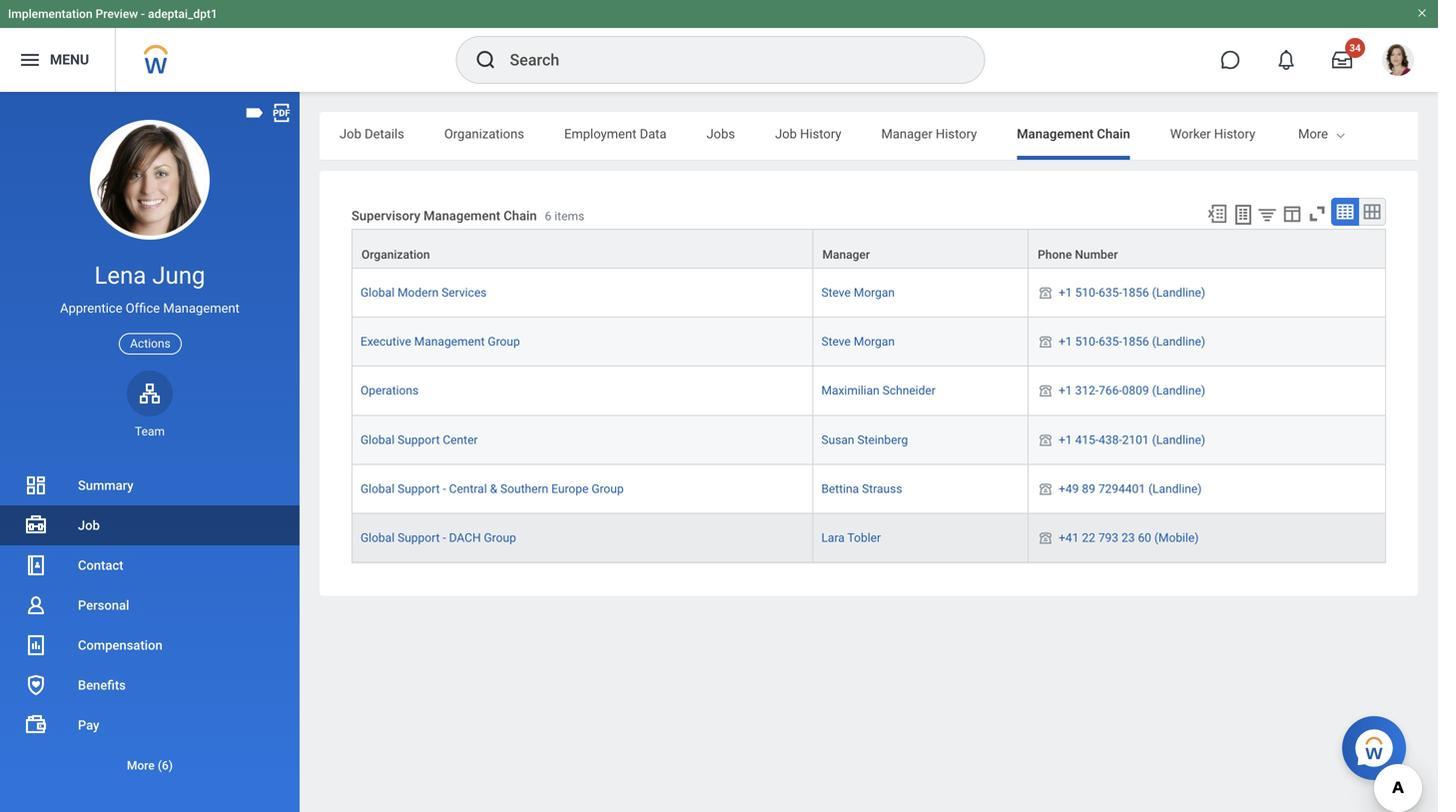 Task type: describe. For each thing, give the bounding box(es) containing it.
635- for group
[[1099, 335, 1122, 349]]

morgan for global modern services
[[854, 286, 895, 300]]

susan
[[822, 433, 855, 447]]

details
[[365, 126, 404, 141]]

expand table image
[[1362, 202, 1382, 222]]

phone image for +1 415-438-2101 (landline)
[[1037, 432, 1055, 448]]

items
[[555, 209, 584, 223]]

2 vertical spatial group
[[484, 531, 516, 545]]

pay image
[[24, 713, 48, 737]]

global support - central & southern europe group link
[[361, 482, 624, 496]]

1 vertical spatial chain
[[504, 208, 537, 223]]

team lena jung element
[[127, 423, 173, 439]]

row containing executive management group
[[352, 318, 1386, 367]]

phone number button
[[1029, 230, 1385, 268]]

history for worker history
[[1214, 126, 1256, 141]]

job image
[[24, 513, 48, 537]]

operations
[[361, 384, 419, 398]]

maximilian schneider link
[[822, 384, 936, 398]]

1856 for executive management group
[[1122, 335, 1149, 349]]

lena
[[94, 261, 146, 290]]

manager button
[[814, 230, 1028, 268]]

global for global support - dach group
[[361, 531, 395, 545]]

(6)
[[158, 759, 173, 773]]

34
[[1350, 42, 1361, 54]]

0809
[[1122, 384, 1149, 398]]

manager for manager
[[823, 248, 870, 262]]

steve morgan for global modern services
[[822, 286, 895, 300]]

manager for manager history
[[881, 126, 933, 141]]

worker history
[[1170, 126, 1256, 141]]

312-
[[1075, 384, 1099, 398]]

&
[[490, 482, 497, 496]]

+1 415-438-2101 (landline)
[[1059, 433, 1206, 447]]

+1 312-766-0809 (landline) link
[[1059, 380, 1206, 398]]

(landline) for group
[[1152, 335, 1206, 349]]

lena jung
[[94, 261, 205, 290]]

central
[[449, 482, 487, 496]]

tag image
[[244, 102, 266, 124]]

global support - dach group
[[361, 531, 516, 545]]

more (6)
[[127, 759, 173, 773]]

job for job history
[[775, 126, 797, 141]]

dach
[[449, 531, 481, 545]]

office
[[126, 301, 160, 316]]

notifications large image
[[1277, 50, 1297, 70]]

more for more (6)
[[127, 759, 155, 773]]

+1 415-438-2101 (landline) link
[[1059, 429, 1206, 447]]

susan steinberg link
[[822, 433, 908, 447]]

view printable version (pdf) image
[[271, 102, 293, 124]]

2101
[[1122, 433, 1149, 447]]

select to filter grid data image
[[1257, 204, 1279, 225]]

global for global support - central & southern europe group
[[361, 482, 395, 496]]

maximilian schneider
[[822, 384, 936, 398]]

pay link
[[0, 705, 300, 745]]

lara
[[822, 531, 845, 545]]

3 +1 from the top
[[1059, 384, 1072, 398]]

1856 for global modern services
[[1122, 286, 1149, 300]]

row containing global support - central & southern europe group
[[352, 465, 1386, 514]]

executive management group
[[361, 335, 520, 349]]

worker
[[1170, 126, 1211, 141]]

(landline) right the 0809
[[1152, 384, 1206, 398]]

steve for executive management group
[[822, 335, 851, 349]]

southern
[[500, 482, 549, 496]]

modern
[[398, 286, 439, 300]]

export to worksheets image
[[1232, 203, 1256, 227]]

phone number
[[1038, 248, 1118, 262]]

510- for group
[[1075, 335, 1099, 349]]

steinberg
[[858, 433, 908, 447]]

+41
[[1059, 531, 1079, 545]]

635- for services
[[1099, 286, 1122, 300]]

job details
[[340, 126, 404, 141]]

34 button
[[1320, 38, 1365, 82]]

job inside list
[[78, 518, 100, 533]]

phone
[[1038, 248, 1072, 262]]

morgan for executive management group
[[854, 335, 895, 349]]

contact
[[78, 558, 123, 573]]

fullscreen image
[[1306, 203, 1328, 225]]

more (6) button
[[0, 745, 300, 785]]

+49
[[1059, 482, 1079, 496]]

supervisory
[[352, 208, 420, 223]]

415-
[[1075, 433, 1099, 447]]

contact link
[[0, 545, 300, 585]]

management inside navigation pane region
[[163, 301, 240, 316]]

bettina
[[822, 482, 859, 496]]

view team image
[[138, 381, 162, 405]]

+1 510-635-1856 (landline) for executive management group
[[1059, 335, 1206, 349]]

support for dach
[[398, 531, 440, 545]]

table image
[[1335, 202, 1355, 222]]

navigation pane region
[[0, 92, 300, 812]]

summary link
[[0, 465, 300, 505]]

schneider
[[883, 384, 936, 398]]

0 vertical spatial chain
[[1097, 126, 1130, 141]]

23
[[1122, 531, 1135, 545]]

timeline
[[1296, 126, 1345, 141]]

job link
[[0, 505, 300, 545]]

row containing organization
[[352, 229, 1386, 269]]

tab list containing job details
[[320, 112, 1438, 160]]

organization button
[[353, 230, 813, 268]]

global support center link
[[361, 433, 478, 447]]

click to view/edit grid preferences image
[[1282, 203, 1303, 225]]

more (6) button
[[0, 754, 300, 778]]

+1 510-635-1856 (landline) link for executive management group
[[1059, 331, 1206, 349]]

apprentice
[[60, 301, 122, 316]]

- for dach
[[443, 531, 446, 545]]

personal image
[[24, 593, 48, 617]]

- for adeptai_dpt1
[[141, 7, 145, 21]]

tobler
[[848, 531, 881, 545]]

+1 for group
[[1059, 335, 1072, 349]]

data
[[640, 126, 667, 141]]

+49 89 7294401 (landline) link
[[1059, 478, 1202, 496]]

center
[[443, 433, 478, 447]]

lara tobler link
[[822, 531, 881, 545]]

phone image for +49 89 7294401 (landline)
[[1037, 481, 1055, 497]]

services
[[442, 286, 487, 300]]

(landline) for center
[[1152, 433, 1206, 447]]

support for central
[[398, 482, 440, 496]]

close environment banner image
[[1416, 7, 1428, 19]]

team
[[135, 424, 165, 438]]



Task type: locate. For each thing, give the bounding box(es) containing it.
global down operations
[[361, 433, 395, 447]]

2 steve from the top
[[822, 335, 851, 349]]

1 steve morgan from the top
[[822, 286, 895, 300]]

+1 for services
[[1059, 286, 1072, 300]]

steve morgan link down manager popup button
[[822, 286, 895, 300]]

organization
[[362, 248, 430, 262]]

job history
[[775, 126, 842, 141]]

7294401
[[1099, 482, 1146, 496]]

1 vertical spatial steve
[[822, 335, 851, 349]]

3 global from the top
[[361, 482, 395, 496]]

benefits image
[[24, 673, 48, 697]]

phone image for -
[[1037, 530, 1055, 546]]

strauss
[[862, 482, 903, 496]]

row containing global modern services
[[352, 269, 1386, 318]]

+1 510-635-1856 (landline) link
[[1059, 282, 1206, 300], [1059, 331, 1206, 349]]

job up the contact
[[78, 518, 100, 533]]

2 morgan from the top
[[854, 335, 895, 349]]

more for more
[[1299, 126, 1328, 141]]

phone image left the +49
[[1037, 481, 1055, 497]]

2 steve morgan link from the top
[[822, 335, 895, 349]]

0 vertical spatial manager
[[881, 126, 933, 141]]

- inside menu "banner"
[[141, 7, 145, 21]]

team link
[[127, 370, 173, 439]]

2 1856 from the top
[[1122, 335, 1149, 349]]

compensation
[[78, 638, 163, 653]]

(landline)
[[1152, 286, 1206, 300], [1152, 335, 1206, 349], [1152, 384, 1206, 398], [1152, 433, 1206, 447], [1149, 482, 1202, 496]]

+1 510-635-1856 (landline) up +1 312-766-0809 (landline) link
[[1059, 335, 1206, 349]]

history for job history
[[800, 126, 842, 141]]

510-
[[1075, 286, 1099, 300], [1075, 335, 1099, 349]]

+1 510-635-1856 (landline) link for global modern services
[[1059, 282, 1206, 300]]

1 steve morgan link from the top
[[822, 286, 895, 300]]

job
[[340, 126, 361, 141], [775, 126, 797, 141], [78, 518, 100, 533]]

global modern services
[[361, 286, 487, 300]]

1 morgan from the top
[[854, 286, 895, 300]]

compensation image
[[24, 633, 48, 657]]

actions
[[130, 337, 171, 351]]

4 +1 from the top
[[1059, 433, 1072, 447]]

22
[[1082, 531, 1096, 545]]

summary
[[78, 478, 134, 493]]

2 +1 from the top
[[1059, 335, 1072, 349]]

manager history
[[881, 126, 977, 141]]

benefits
[[78, 678, 126, 693]]

1 vertical spatial 635-
[[1099, 335, 1122, 349]]

1 1856 from the top
[[1122, 286, 1149, 300]]

5 row from the top
[[352, 416, 1386, 465]]

1 horizontal spatial history
[[936, 126, 977, 141]]

(landline) up +1 312-766-0809 (landline) link
[[1152, 335, 1206, 349]]

steve morgan down manager popup button
[[822, 286, 895, 300]]

- for central
[[443, 482, 446, 496]]

3 phone image from the top
[[1037, 383, 1055, 399]]

bettina strauss link
[[822, 482, 903, 496]]

jobs
[[707, 126, 735, 141]]

- right "preview"
[[141, 7, 145, 21]]

3 row from the top
[[352, 318, 1386, 367]]

apprentice office management
[[60, 301, 240, 316]]

implementation
[[8, 7, 93, 21]]

inbox large image
[[1332, 50, 1352, 70]]

steve
[[822, 286, 851, 300], [822, 335, 851, 349]]

Search Workday  search field
[[510, 38, 943, 82]]

menu
[[50, 52, 89, 68]]

(landline) right 2101
[[1152, 433, 1206, 447]]

global left modern
[[361, 286, 395, 300]]

1 phone image from the top
[[1037, 432, 1055, 448]]

2 row from the top
[[352, 269, 1386, 318]]

preview
[[96, 7, 138, 21]]

implementation preview -   adeptai_dpt1
[[8, 7, 218, 21]]

635- down "number"
[[1099, 286, 1122, 300]]

jung
[[152, 261, 205, 290]]

2 horizontal spatial history
[[1214, 126, 1256, 141]]

1 support from the top
[[398, 433, 440, 447]]

2 phone image from the top
[[1037, 481, 1055, 497]]

0 vertical spatial -
[[141, 7, 145, 21]]

lara tobler
[[822, 531, 881, 545]]

+1 up +1 312-766-0809 (landline) link
[[1059, 335, 1072, 349]]

1 vertical spatial morgan
[[854, 335, 895, 349]]

pay
[[78, 718, 99, 733]]

1 phone image from the top
[[1037, 285, 1055, 301]]

phone image left 415-
[[1037, 432, 1055, 448]]

+1
[[1059, 286, 1072, 300], [1059, 335, 1072, 349], [1059, 384, 1072, 398], [1059, 433, 1072, 447]]

+1 down phone
[[1059, 286, 1072, 300]]

chain left the 'worker'
[[1097, 126, 1130, 141]]

1 horizontal spatial manager
[[881, 126, 933, 141]]

actions button
[[119, 333, 182, 354]]

+1 510-635-1856 (landline)
[[1059, 286, 1206, 300], [1059, 335, 1206, 349]]

additiona
[[1385, 126, 1438, 141]]

2 +1 510-635-1856 (landline) from the top
[[1059, 335, 1206, 349]]

1 vertical spatial phone image
[[1037, 481, 1055, 497]]

supervisory management chain 6 items
[[352, 208, 584, 223]]

contact image
[[24, 553, 48, 577]]

0 vertical spatial 1856
[[1122, 286, 1149, 300]]

adeptai_dpt1
[[148, 7, 218, 21]]

0 vertical spatial morgan
[[854, 286, 895, 300]]

3 support from the top
[[398, 531, 440, 545]]

executive
[[361, 335, 411, 349]]

job right the jobs
[[775, 126, 797, 141]]

row containing operations
[[352, 367, 1386, 416]]

steve morgan link for services
[[822, 286, 895, 300]]

morgan up maximilian schneider link at top
[[854, 335, 895, 349]]

row
[[352, 229, 1386, 269], [352, 269, 1386, 318], [352, 318, 1386, 367], [352, 367, 1386, 416], [352, 416, 1386, 465], [352, 465, 1386, 514], [352, 514, 1386, 563]]

maximilian
[[822, 384, 880, 398]]

0 vertical spatial steve morgan link
[[822, 286, 895, 300]]

7 row from the top
[[352, 514, 1386, 563]]

summary image
[[24, 473, 48, 497]]

0 horizontal spatial chain
[[504, 208, 537, 223]]

1 +1 510-635-1856 (landline) link from the top
[[1059, 282, 1206, 300]]

global support - dach group link
[[361, 531, 516, 545]]

+41 22 793 23 60 (mobile)
[[1059, 531, 1199, 545]]

1 +1 510-635-1856 (landline) from the top
[[1059, 286, 1206, 300]]

0 vertical spatial steve
[[822, 286, 851, 300]]

chain left 6
[[504, 208, 537, 223]]

tab list
[[320, 112, 1438, 160]]

0 horizontal spatial history
[[800, 126, 842, 141]]

(landline) for services
[[1152, 286, 1206, 300]]

0 vertical spatial support
[[398, 433, 440, 447]]

personal link
[[0, 585, 300, 625]]

510- up 312-
[[1075, 335, 1099, 349]]

+1 312-766-0809 (landline)
[[1059, 384, 1206, 398]]

profile logan mcneil image
[[1382, 44, 1414, 80]]

4 phone image from the top
[[1037, 530, 1055, 546]]

1 horizontal spatial job
[[340, 126, 361, 141]]

phone image for group
[[1037, 334, 1055, 350]]

more down 34 'button'
[[1299, 126, 1328, 141]]

job for job details
[[340, 126, 361, 141]]

0 vertical spatial 510-
[[1075, 286, 1099, 300]]

+1 510-635-1856 (landline) link up +1 312-766-0809 (landline) link
[[1059, 331, 1206, 349]]

1 horizontal spatial chain
[[1097, 126, 1130, 141]]

(landline) down phone number popup button at top right
[[1152, 286, 1206, 300]]

support left the dach
[[398, 531, 440, 545]]

0 horizontal spatial manager
[[823, 248, 870, 262]]

management chain
[[1017, 126, 1130, 141]]

manager inside manager popup button
[[823, 248, 870, 262]]

1 635- from the top
[[1099, 286, 1122, 300]]

1 +1 from the top
[[1059, 286, 1072, 300]]

-
[[141, 7, 145, 21], [443, 482, 446, 496], [443, 531, 446, 545]]

1856 down phone number popup button at top right
[[1122, 286, 1149, 300]]

+41 22 793 23 60 (mobile) link
[[1059, 527, 1199, 545]]

2 global from the top
[[361, 433, 395, 447]]

steve morgan link
[[822, 286, 895, 300], [822, 335, 895, 349]]

global left the dach
[[361, 531, 395, 545]]

1 vertical spatial steve morgan
[[822, 335, 895, 349]]

history for manager history
[[936, 126, 977, 141]]

steve up maximilian
[[822, 335, 851, 349]]

2 history from the left
[[936, 126, 977, 141]]

europe
[[551, 482, 589, 496]]

1 vertical spatial support
[[398, 482, 440, 496]]

job left details
[[340, 126, 361, 141]]

0 horizontal spatial more
[[127, 759, 155, 773]]

global for global modern services
[[361, 286, 395, 300]]

1856
[[1122, 286, 1149, 300], [1122, 335, 1149, 349]]

2 horizontal spatial job
[[775, 126, 797, 141]]

global down global support center
[[361, 482, 395, 496]]

(landline) up (mobile)
[[1149, 482, 1202, 496]]

1 vertical spatial more
[[127, 759, 155, 773]]

- left the dach
[[443, 531, 446, 545]]

510- for services
[[1075, 286, 1099, 300]]

2 steve morgan from the top
[[822, 335, 895, 349]]

phone image for services
[[1037, 285, 1055, 301]]

1 history from the left
[[800, 126, 842, 141]]

2 +1 510-635-1856 (landline) link from the top
[[1059, 331, 1206, 349]]

employment
[[564, 126, 637, 141]]

morgan down manager popup button
[[854, 286, 895, 300]]

personal
[[78, 598, 129, 613]]

1 vertical spatial +1 510-635-1856 (landline) link
[[1059, 331, 1206, 349]]

support left center
[[398, 433, 440, 447]]

+1 510-635-1856 (landline) link down "number"
[[1059, 282, 1206, 300]]

0 horizontal spatial job
[[78, 518, 100, 533]]

+49 89 7294401 (landline)
[[1059, 482, 1202, 496]]

phone image
[[1037, 432, 1055, 448], [1037, 481, 1055, 497]]

1 vertical spatial 1856
[[1122, 335, 1149, 349]]

2 635- from the top
[[1099, 335, 1122, 349]]

global for global support center
[[361, 433, 395, 447]]

0 vertical spatial +1 510-635-1856 (landline) link
[[1059, 282, 1206, 300]]

2 510- from the top
[[1075, 335, 1099, 349]]

steve morgan link up maximilian
[[822, 335, 895, 349]]

1 vertical spatial steve morgan link
[[822, 335, 895, 349]]

menu banner
[[0, 0, 1438, 92]]

global modern services link
[[361, 286, 487, 300]]

0 vertical spatial +1 510-635-1856 (landline)
[[1059, 286, 1206, 300]]

organizations
[[444, 126, 524, 141]]

steve morgan link for group
[[822, 335, 895, 349]]

steve for global modern services
[[822, 286, 851, 300]]

4 row from the top
[[352, 367, 1386, 416]]

0 vertical spatial 635-
[[1099, 286, 1122, 300]]

global support center
[[361, 433, 478, 447]]

list containing summary
[[0, 465, 300, 785]]

steve down manager popup button
[[822, 286, 851, 300]]

1 row from the top
[[352, 229, 1386, 269]]

support down global support center link
[[398, 482, 440, 496]]

compensation link
[[0, 625, 300, 665]]

search image
[[474, 48, 498, 72]]

+1 for center
[[1059, 433, 1072, 447]]

1856 up +1 312-766-0809 (landline) link
[[1122, 335, 1149, 349]]

793
[[1099, 531, 1119, 545]]

510- down 'phone number'
[[1075, 286, 1099, 300]]

- left central
[[443, 482, 446, 496]]

global support - central & southern europe group
[[361, 482, 624, 496]]

menu button
[[0, 28, 115, 92]]

0 vertical spatial phone image
[[1037, 432, 1055, 448]]

+1 510-635-1856 (landline) for global modern services
[[1059, 286, 1206, 300]]

1 horizontal spatial more
[[1299, 126, 1328, 141]]

1 510- from the top
[[1075, 286, 1099, 300]]

row containing global support center
[[352, 416, 1386, 465]]

number
[[1075, 248, 1118, 262]]

1 vertical spatial -
[[443, 482, 446, 496]]

3 history from the left
[[1214, 126, 1256, 141]]

1 vertical spatial manager
[[823, 248, 870, 262]]

6
[[545, 209, 552, 223]]

phone image
[[1037, 285, 1055, 301], [1037, 334, 1055, 350], [1037, 383, 1055, 399], [1037, 530, 1055, 546]]

+1 510-635-1856 (landline) down "number"
[[1059, 286, 1206, 300]]

1 vertical spatial +1 510-635-1856 (landline)
[[1059, 335, 1206, 349]]

1 steve from the top
[[822, 286, 851, 300]]

export to excel image
[[1207, 203, 1229, 225]]

operations link
[[361, 384, 419, 398]]

chain
[[1097, 126, 1130, 141], [504, 208, 537, 223]]

+1 left 415-
[[1059, 433, 1072, 447]]

history
[[800, 126, 842, 141], [936, 126, 977, 141], [1214, 126, 1256, 141]]

more left (6)
[[127, 759, 155, 773]]

+1 left 312-
[[1059, 384, 1072, 398]]

2 vertical spatial support
[[398, 531, 440, 545]]

toolbar
[[1198, 198, 1386, 229]]

0 vertical spatial steve morgan
[[822, 286, 895, 300]]

1 global from the top
[[361, 286, 395, 300]]

89
[[1082, 482, 1096, 496]]

benefits link
[[0, 665, 300, 705]]

susan steinberg
[[822, 433, 908, 447]]

1 vertical spatial 510-
[[1075, 335, 1099, 349]]

2 support from the top
[[398, 482, 440, 496]]

2 phone image from the top
[[1037, 334, 1055, 350]]

management
[[1017, 126, 1094, 141], [424, 208, 500, 223], [163, 301, 240, 316], [414, 335, 485, 349]]

list
[[0, 465, 300, 785]]

0 vertical spatial group
[[488, 335, 520, 349]]

steve morgan up maximilian
[[822, 335, 895, 349]]

1 vertical spatial group
[[592, 482, 624, 496]]

635- up 766-
[[1099, 335, 1122, 349]]

6 row from the top
[[352, 465, 1386, 514]]

row containing global support - dach group
[[352, 514, 1386, 563]]

steve morgan for executive management group
[[822, 335, 895, 349]]

2 vertical spatial -
[[443, 531, 446, 545]]

bettina strauss
[[822, 482, 903, 496]]

justify image
[[18, 48, 42, 72]]

4 global from the top
[[361, 531, 395, 545]]

more inside dropdown button
[[127, 759, 155, 773]]

0 vertical spatial more
[[1299, 126, 1328, 141]]



Task type: vqa. For each thing, say whether or not it's contained in the screenshot.


